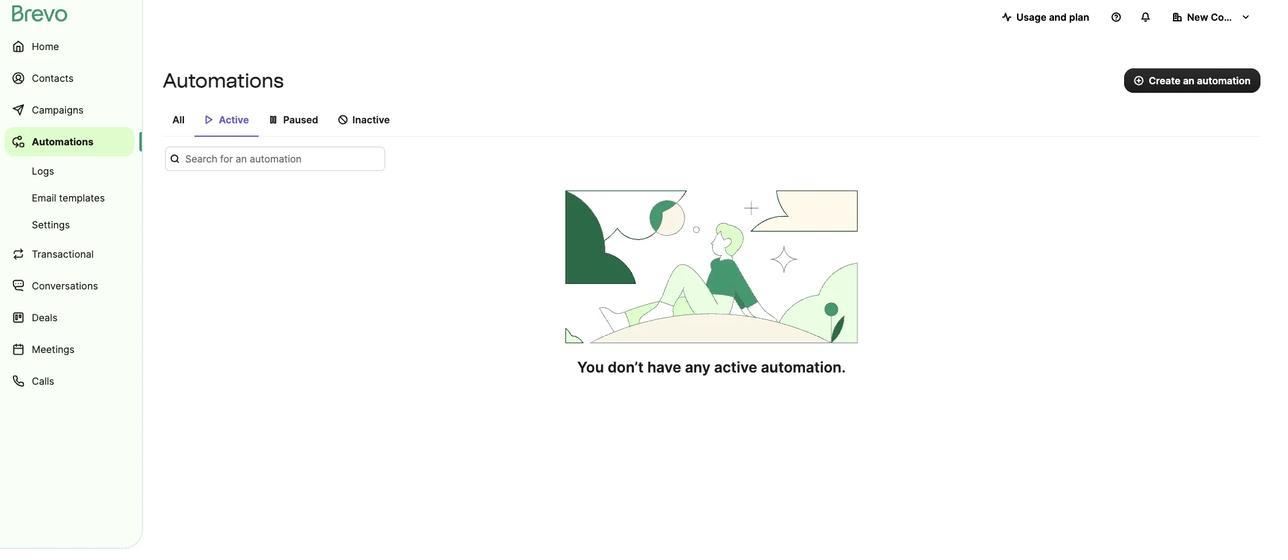 Task type: describe. For each thing, give the bounding box(es) containing it.
email templates link
[[5, 186, 134, 210]]

don't
[[608, 359, 644, 377]]

transactional link
[[5, 240, 134, 269]]

email templates
[[32, 192, 105, 204]]

any
[[685, 359, 711, 377]]

usage and plan button
[[992, 5, 1099, 29]]

calls
[[32, 375, 54, 388]]

plan
[[1069, 11, 1089, 23]]

0 vertical spatial automations
[[163, 69, 284, 92]]

deals
[[32, 312, 57, 324]]

logs
[[32, 165, 54, 177]]

active
[[219, 114, 249, 126]]

conversations link
[[5, 271, 134, 301]]

automation.
[[761, 359, 846, 377]]

have
[[647, 359, 681, 377]]

you don't have any active automation.
[[577, 359, 846, 377]]

contacts link
[[5, 64, 134, 93]]

settings link
[[5, 213, 134, 237]]

create an automation
[[1149, 75, 1251, 87]]

tab list containing all
[[163, 108, 1261, 137]]

deals link
[[5, 303, 134, 333]]

automations link
[[5, 127, 134, 157]]

meetings
[[32, 344, 75, 356]]

active
[[714, 359, 757, 377]]

transactional
[[32, 248, 94, 260]]



Task type: locate. For each thing, give the bounding box(es) containing it.
you
[[577, 359, 604, 377]]

home link
[[5, 32, 134, 61]]

contacts
[[32, 72, 74, 84]]

logs link
[[5, 159, 134, 183]]

automation
[[1197, 75, 1251, 87]]

1 horizontal spatial automations
[[163, 69, 284, 92]]

3 dxrbf image from the left
[[338, 115, 348, 125]]

paused
[[283, 114, 318, 126]]

campaigns
[[32, 104, 84, 116]]

new
[[1187, 11, 1208, 23]]

usage
[[1016, 11, 1047, 23]]

create an automation button
[[1124, 68, 1261, 93]]

automations
[[163, 69, 284, 92], [32, 136, 94, 148]]

dxrbf image inside paused "link"
[[268, 115, 278, 125]]

you don't have any active automation. tab panel
[[163, 147, 1261, 378]]

2 horizontal spatial dxrbf image
[[338, 115, 348, 125]]

dxrbf image
[[204, 115, 214, 125], [268, 115, 278, 125], [338, 115, 348, 125]]

email
[[32, 192, 56, 204]]

dxrbf image left inactive at the top
[[338, 115, 348, 125]]

new company
[[1187, 11, 1256, 23]]

create
[[1149, 75, 1181, 87]]

all link
[[163, 108, 194, 136]]

all
[[172, 114, 185, 126]]

an
[[1183, 75, 1195, 87]]

0 horizontal spatial automations
[[32, 136, 94, 148]]

dxrbf image inside inactive link
[[338, 115, 348, 125]]

dxrbf image for paused
[[268, 115, 278, 125]]

1 vertical spatial automations
[[32, 136, 94, 148]]

dxrbf image left paused
[[268, 115, 278, 125]]

tab list
[[163, 108, 1261, 137]]

inactive link
[[328, 108, 400, 136]]

company
[[1211, 11, 1256, 23]]

campaigns link
[[5, 95, 134, 125]]

meetings link
[[5, 335, 134, 364]]

home
[[32, 40, 59, 53]]

1 horizontal spatial dxrbf image
[[268, 115, 278, 125]]

dxrbf image for inactive
[[338, 115, 348, 125]]

settings
[[32, 219, 70, 231]]

0 horizontal spatial dxrbf image
[[204, 115, 214, 125]]

inactive
[[352, 114, 390, 126]]

automations up active on the left of page
[[163, 69, 284, 92]]

calls link
[[5, 367, 134, 396]]

new company button
[[1163, 5, 1261, 29]]

conversations
[[32, 280, 98, 292]]

and
[[1049, 11, 1067, 23]]

dxrbf image inside the active link
[[204, 115, 214, 125]]

active link
[[194, 108, 259, 137]]

1 dxrbf image from the left
[[204, 115, 214, 125]]

dxrbf image for active
[[204, 115, 214, 125]]

templates
[[59, 192, 105, 204]]

workflow-list-search-input search field
[[165, 147, 385, 171]]

paused link
[[259, 108, 328, 136]]

dxrbf image left active on the left of page
[[204, 115, 214, 125]]

usage and plan
[[1016, 11, 1089, 23]]

automations up logs link
[[32, 136, 94, 148]]

2 dxrbf image from the left
[[268, 115, 278, 125]]



Task type: vqa. For each thing, say whether or not it's contained in the screenshot.
zone
no



